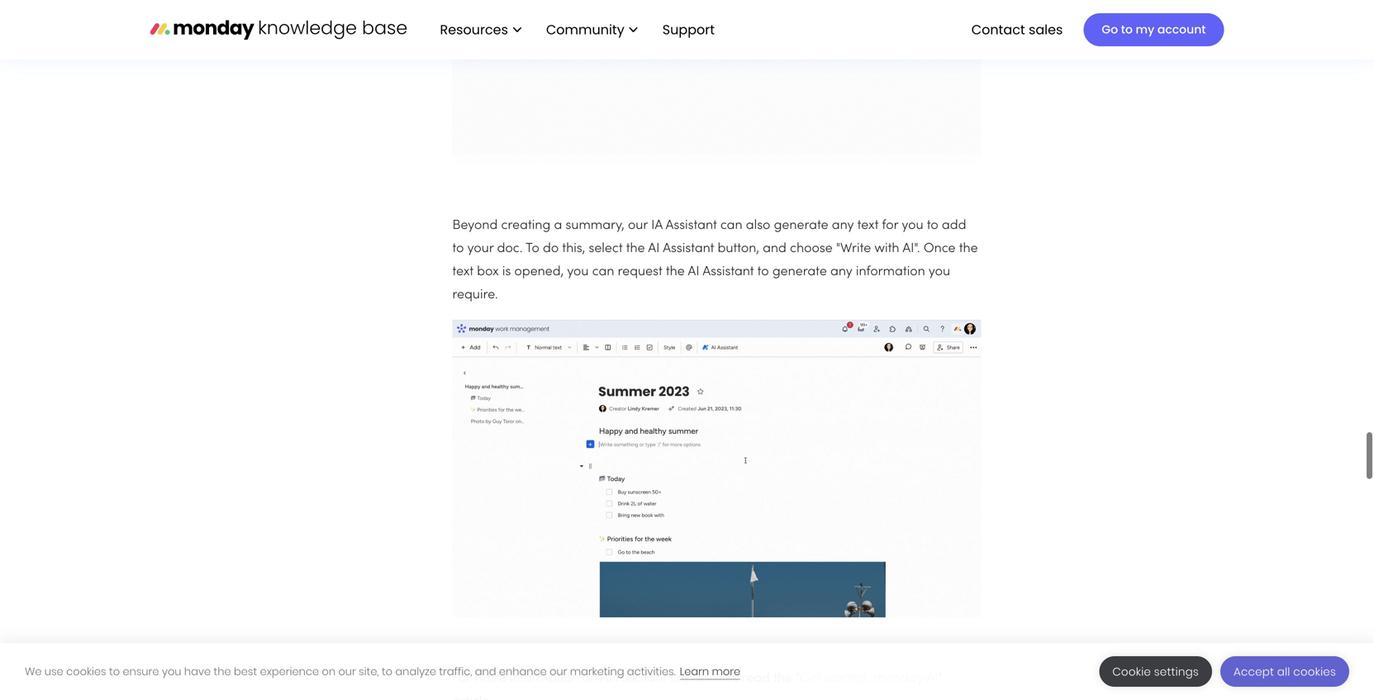 Task type: vqa. For each thing, say whether or not it's contained in the screenshot.
'page,'
no



Task type: describe. For each thing, give the bounding box(es) containing it.
we use cookies to ensure you have the best experience on our site, to analyze traffic, and enhance our marketing activities. learn more
[[25, 664, 741, 679]]

on inside dialog
[[322, 664, 336, 679]]

to down button, at the top
[[758, 266, 769, 278]]

support
[[663, 20, 715, 39]]

is
[[503, 266, 511, 278]]

use
[[45, 664, 63, 679]]

cookies for use
[[66, 664, 106, 679]]

our inside beyond creating a summary, our ia assistant can also generate any text for you to add to your doc. to do this, select the ai assistant button, and choose "write with ai". once the text box is opened, you can request the ai assistant to generate any information you require.
[[628, 220, 648, 232]]

"write
[[837, 243, 872, 255]]

read
[[742, 673, 770, 685]]

cookie settings
[[1113, 664, 1200, 680]]

resources
[[440, 20, 508, 39]]

1 " from the left
[[796, 673, 800, 685]]

ia
[[652, 220, 663, 232]]

0 vertical spatial any
[[832, 220, 854, 232]]

we
[[25, 664, 42, 679]]

site,
[[359, 664, 379, 679]]

cookie settings button
[[1100, 656, 1213, 687]]

my
[[1136, 21, 1155, 38]]

more inside dialog
[[712, 664, 741, 679]]

choose
[[790, 243, 833, 255]]

get started: monday ai link
[[800, 673, 939, 685]]

1 horizontal spatial our
[[550, 664, 568, 679]]

to left ensure
[[109, 664, 120, 679]]

do
[[543, 243, 559, 255]]

cookie
[[1113, 664, 1152, 680]]

0 vertical spatial text
[[858, 220, 879, 232]]

opened,
[[515, 266, 564, 278]]

0 horizontal spatial more
[[475, 673, 507, 685]]

1 horizontal spatial on
[[583, 673, 598, 685]]

1 vertical spatial can
[[593, 266, 615, 278]]

account
[[1158, 21, 1207, 38]]

contact sales link
[[964, 16, 1072, 44]]

once
[[924, 243, 956, 255]]

ai left 'activities.'
[[601, 673, 613, 685]]

main element
[[424, 0, 1225, 60]]

button,
[[718, 243, 760, 255]]

the up request
[[626, 243, 645, 255]]

ai right request
[[688, 266, 700, 278]]

you left have
[[162, 664, 181, 679]]

assistant left button, at the top
[[663, 243, 715, 255]]

beyond
[[453, 220, 498, 232]]

select
[[589, 243, 623, 255]]

go to my account
[[1102, 21, 1207, 38]]

the down add
[[960, 243, 978, 255]]

you down this,
[[567, 266, 589, 278]]

request
[[618, 266, 663, 278]]

settings
[[1155, 664, 1200, 680]]

accept all cookies
[[1234, 664, 1337, 680]]

monday.com logo image
[[150, 12, 407, 47]]

creating
[[501, 220, 551, 232]]

list containing resources
[[424, 0, 728, 60]]

a
[[554, 220, 562, 232]]

0 horizontal spatial information
[[510, 673, 579, 685]]

dialog containing cookie settings
[[0, 643, 1375, 700]]

assistant left learn
[[616, 673, 667, 685]]

0 vertical spatial generate
[[774, 220, 829, 232]]

started:
[[825, 673, 870, 685]]

community link
[[538, 16, 646, 44]]

contact sales
[[972, 20, 1063, 39]]

also
[[746, 220, 771, 232]]



Task type: locate. For each thing, give the bounding box(es) containing it.
1 horizontal spatial cookies
[[1294, 664, 1337, 680]]

1 horizontal spatial and
[[763, 243, 787, 255]]

1 vertical spatial any
[[831, 266, 853, 278]]

resources link
[[432, 16, 530, 44]]

our right enhance
[[550, 664, 568, 679]]

more
[[712, 664, 741, 679], [475, 673, 507, 685]]

list
[[424, 0, 728, 60]]

learn
[[680, 664, 709, 679]]

ai down ia
[[648, 243, 660, 255]]

your
[[468, 243, 494, 255]]

monday
[[874, 673, 924, 685]]

traffic,
[[439, 664, 472, 679]]

cookies right all
[[1294, 664, 1337, 680]]

1 vertical spatial information
[[510, 673, 579, 685]]

information
[[856, 266, 926, 278], [510, 673, 579, 685]]

and
[[763, 243, 787, 255], [475, 664, 496, 679]]

ai
[[648, 243, 660, 255], [688, 266, 700, 278], [601, 673, 613, 685], [927, 673, 939, 685]]

best
[[234, 664, 257, 679]]

and right for
[[475, 664, 496, 679]]

enhance
[[499, 664, 547, 679]]

go
[[1102, 21, 1119, 38]]

1 horizontal spatial information
[[856, 266, 926, 278]]

to
[[526, 243, 540, 255]]

ai right monday
[[927, 673, 939, 685]]

box
[[477, 266, 499, 278]]

and inside beyond creating a summary, our ia assistant can also generate any text for you to add to your doc. to do this, select the ai assistant button, and choose "write with ai". once the text box is opened, you can request the ai assistant to generate any information you require.
[[763, 243, 787, 255]]

ensure
[[123, 664, 159, 679]]

require.
[[453, 289, 498, 302]]

our
[[628, 220, 648, 232], [339, 664, 356, 679], [550, 664, 568, 679]]

assistant
[[666, 220, 717, 232], [663, 243, 715, 255], [703, 266, 754, 278], [616, 673, 667, 685]]

generate
[[774, 220, 829, 232], [773, 266, 827, 278]]

to right site,
[[382, 664, 393, 679]]

on
[[322, 664, 336, 679], [583, 673, 598, 685]]

0 horizontal spatial and
[[475, 664, 496, 679]]

1 horizontal spatial more
[[712, 664, 741, 679]]

1 vertical spatial and
[[475, 664, 496, 679]]

for more information on ai assistant capabilities read the " get started: monday ai
[[453, 673, 939, 685]]

you
[[902, 220, 924, 232], [567, 266, 589, 278], [929, 266, 951, 278], [162, 664, 181, 679]]

2 cookies from the left
[[1294, 664, 1337, 680]]

assistant down button, at the top
[[703, 266, 754, 278]]

beyond creating a summary, our ia assistant can also generate any text for you to add to your doc. to do this, select the ai assistant button, and choose "write with ai". once the text box is opened, you can request the ai assistant to generate any information you require.
[[453, 220, 978, 302]]

text
[[858, 220, 879, 232], [453, 266, 474, 278]]

this,
[[562, 243, 586, 255]]

learn more link
[[680, 664, 741, 680]]

0 horizontal spatial can
[[593, 266, 615, 278]]

1 horizontal spatial text
[[858, 220, 879, 232]]

1 horizontal spatial "
[[939, 673, 943, 685]]

cookies
[[66, 664, 106, 679], [1294, 664, 1337, 680]]

contact
[[972, 20, 1026, 39]]

0 horizontal spatial our
[[339, 664, 356, 679]]

0 horizontal spatial "
[[796, 673, 800, 685]]

" inside " article.
[[939, 673, 943, 685]]

0 vertical spatial can
[[721, 220, 743, 232]]

our left ia
[[628, 220, 648, 232]]

to right go
[[1122, 21, 1133, 38]]

add
[[942, 220, 967, 232]]

our left site,
[[339, 664, 356, 679]]

can
[[721, 220, 743, 232], [593, 266, 615, 278]]

information inside beyond creating a summary, our ia assistant can also generate any text for you to add to your doc. to do this, select the ai assistant button, and choose "write with ai". once the text box is opened, you can request the ai assistant to generate any information you require.
[[856, 266, 926, 278]]

ai".
[[903, 243, 921, 255]]

all
[[1278, 664, 1291, 680]]

0 horizontal spatial on
[[322, 664, 336, 679]]

more left the read
[[712, 664, 741, 679]]

2 horizontal spatial our
[[628, 220, 648, 232]]

generate up choose
[[774, 220, 829, 232]]

cookies for all
[[1294, 664, 1337, 680]]

" right the read
[[796, 673, 800, 685]]

information right for
[[510, 673, 579, 685]]

" article.
[[453, 673, 943, 700]]

analyze
[[396, 664, 436, 679]]

1 vertical spatial text
[[453, 266, 474, 278]]

community
[[546, 20, 625, 39]]

1 vertical spatial generate
[[773, 266, 827, 278]]

0 vertical spatial and
[[763, 243, 787, 255]]

2 " from the left
[[939, 673, 943, 685]]

the right the read
[[774, 673, 793, 685]]

to left your
[[453, 243, 464, 255]]

the left best
[[214, 664, 231, 679]]

accept
[[1234, 664, 1275, 680]]

you right for
[[902, 220, 924, 232]]

any
[[832, 220, 854, 232], [831, 266, 853, 278]]

have
[[184, 664, 211, 679]]

experience
[[260, 664, 319, 679]]

write with ai .gif image
[[453, 320, 982, 618]]

capabilities
[[671, 673, 739, 685]]

to left add
[[927, 220, 939, 232]]

" right monday
[[939, 673, 943, 685]]

support link
[[655, 16, 728, 44], [663, 20, 720, 39]]

"
[[796, 673, 800, 685], [939, 673, 943, 685]]

generate down choose
[[773, 266, 827, 278]]

any down the "write
[[831, 266, 853, 278]]

go to my account link
[[1084, 13, 1225, 46]]

can down 'select'
[[593, 266, 615, 278]]

you down once
[[929, 266, 951, 278]]

the right request
[[666, 266, 685, 278]]

the
[[626, 243, 645, 255], [960, 243, 978, 255], [666, 266, 685, 278], [214, 664, 231, 679], [774, 673, 793, 685]]

accept all cookies button
[[1221, 656, 1350, 687]]

get
[[800, 673, 822, 685]]

assistant right ia
[[666, 220, 717, 232]]

activities.
[[627, 664, 676, 679]]

any up the "write
[[832, 220, 854, 232]]

text left for
[[858, 220, 879, 232]]

for
[[882, 220, 899, 232]]

more up article.
[[475, 673, 507, 685]]

information down with at the right of the page
[[856, 266, 926, 278]]

for
[[453, 673, 471, 685]]

on left 'activities.'
[[583, 673, 598, 685]]

marketing
[[570, 664, 625, 679]]

0 horizontal spatial cookies
[[66, 664, 106, 679]]

article.
[[453, 696, 493, 700]]

cookies inside button
[[1294, 664, 1337, 680]]

0 horizontal spatial text
[[453, 266, 474, 278]]

ai summary.gif image
[[453, 0, 982, 165]]

1 cookies from the left
[[66, 664, 106, 679]]

0 vertical spatial information
[[856, 266, 926, 278]]

summary,
[[566, 220, 625, 232]]

on right experience
[[322, 664, 336, 679]]

with
[[875, 243, 900, 255]]

cookies right use
[[66, 664, 106, 679]]

1 horizontal spatial can
[[721, 220, 743, 232]]

can up button, at the top
[[721, 220, 743, 232]]

doc.
[[497, 243, 523, 255]]

to
[[1122, 21, 1133, 38], [927, 220, 939, 232], [453, 243, 464, 255], [758, 266, 769, 278], [109, 664, 120, 679], [382, 664, 393, 679]]

to inside the go to my account link
[[1122, 21, 1133, 38]]

and down also
[[763, 243, 787, 255]]

sales
[[1029, 20, 1063, 39]]

dialog
[[0, 643, 1375, 700]]

text left box in the top left of the page
[[453, 266, 474, 278]]



